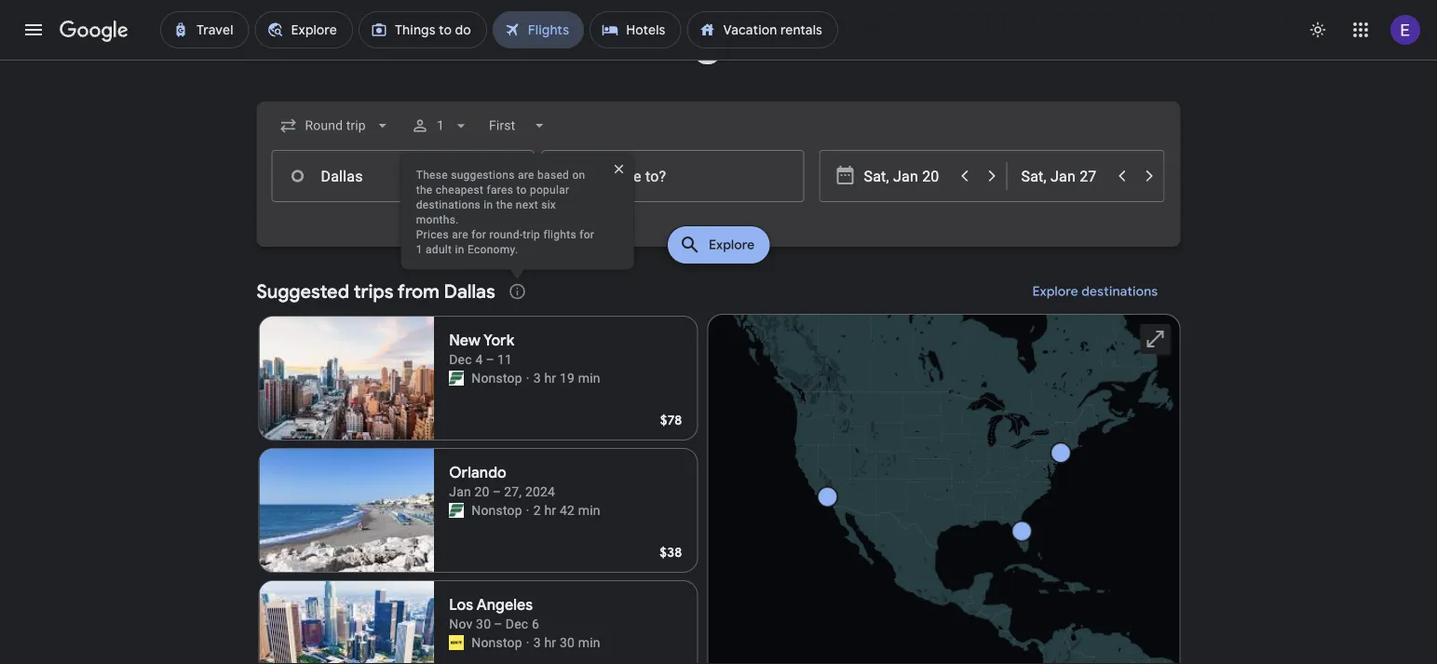 Task type: describe. For each thing, give the bounding box(es) containing it.
on
[[573, 168, 586, 181]]

explore button
[[668, 226, 770, 264]]

2024
[[525, 484, 556, 499]]

trips
[[354, 280, 394, 303]]

0 horizontal spatial are
[[452, 228, 469, 241]]

$78
[[660, 412, 683, 429]]

destinations inside button
[[1082, 283, 1159, 300]]

new york dec 4 – 11
[[449, 331, 515, 367]]

1 inside 1 popup button
[[437, 118, 444, 133]]

min for new york
[[578, 370, 601, 386]]

3 for los angeles
[[534, 635, 541, 650]]

explore destinations
[[1033, 283, 1159, 300]]

1 inside these suggestions are based on the cheapest fares to popular destinations in the next six months. prices are for round-trip flights for 1 adult in economy.
[[416, 243, 423, 256]]

round-
[[490, 228, 523, 241]]

 image for new york
[[526, 369, 530, 388]]

to
[[517, 183, 527, 196]]

1 button
[[403, 103, 478, 148]]

min for orlando
[[578, 503, 601, 518]]

popular
[[530, 183, 570, 196]]

 image for orlando
[[526, 501, 530, 520]]

2 for from the left
[[580, 228, 595, 241]]

19
[[560, 370, 575, 386]]

these
[[416, 168, 448, 181]]

Departure text field
[[864, 151, 950, 201]]

angeles
[[477, 596, 533, 615]]

fares
[[487, 183, 514, 196]]

30
[[560, 635, 575, 650]]

jan
[[449, 484, 471, 499]]

los angeles nov 30 – dec 6
[[449, 596, 540, 632]]

change appearance image
[[1296, 7, 1341, 52]]

cheapest
[[436, 183, 484, 196]]

 image for los angeles
[[526, 634, 530, 652]]

3 hr 19 min
[[534, 370, 601, 386]]

2 hr 42 min
[[534, 503, 601, 518]]

explore destinations button
[[1011, 269, 1181, 314]]

dallas
[[444, 280, 495, 303]]

york
[[484, 331, 515, 350]]

nonstop for angeles
[[472, 635, 523, 650]]

0 horizontal spatial the
[[416, 183, 433, 196]]

six
[[542, 198, 556, 211]]

Return text field
[[1022, 151, 1108, 201]]

min for los angeles
[[578, 635, 601, 650]]

30 – dec
[[476, 616, 529, 632]]

economy.
[[468, 243, 518, 256]]



Task type: vqa. For each thing, say whether or not it's contained in the screenshot.
topmost '26'
no



Task type: locate. For each thing, give the bounding box(es) containing it.
next
[[516, 198, 539, 211]]

4 – 11
[[476, 352, 513, 367]]

3 nonstop from the top
[[472, 635, 523, 650]]

suggested trips from dallas
[[257, 280, 495, 303]]

1 nonstop from the top
[[472, 370, 523, 386]]

0 vertical spatial min
[[578, 370, 601, 386]]

frontier image for new york
[[449, 371, 464, 386]]

1 3 from the top
[[534, 370, 541, 386]]

for up economy.
[[472, 228, 487, 241]]

are up adult
[[452, 228, 469, 241]]

1 horizontal spatial are
[[518, 168, 535, 181]]

2 nonstop from the top
[[472, 503, 523, 518]]

close dialog image
[[597, 147, 642, 192]]

flights
[[643, 1, 795, 68]]

1
[[437, 118, 444, 133], [416, 243, 423, 256]]

2 vertical spatial hr
[[545, 635, 557, 650]]

0 vertical spatial frontier image
[[449, 371, 464, 386]]

2 vertical spatial min
[[578, 635, 601, 650]]

0 vertical spatial destinations
[[416, 198, 481, 211]]

min right 42
[[578, 503, 601, 518]]

min right the '30'
[[578, 635, 601, 650]]

1 vertical spatial min
[[578, 503, 601, 518]]

0 horizontal spatial destinations
[[416, 198, 481, 211]]

1 horizontal spatial explore
[[1033, 283, 1079, 300]]

0 vertical spatial in
[[484, 198, 493, 211]]

suggested
[[257, 280, 349, 303]]

2 hr from the top
[[545, 503, 557, 518]]

frontier image down dec
[[449, 371, 464, 386]]

hr for orlando
[[545, 503, 557, 518]]

Where to? text field
[[542, 150, 805, 202]]

1 vertical spatial nonstop
[[472, 503, 523, 518]]

1 vertical spatial 3
[[534, 635, 541, 650]]

1 vertical spatial hr
[[545, 503, 557, 518]]

1 vertical spatial in
[[455, 243, 465, 256]]

 image left the "3 hr 19 min"
[[526, 369, 530, 388]]

20 – 27,
[[475, 484, 522, 499]]

0 vertical spatial explore
[[709, 237, 755, 253]]

explore inside "suggested trips from dallas" region
[[1033, 283, 1079, 300]]

0 horizontal spatial explore
[[709, 237, 755, 253]]

min right 19
[[578, 370, 601, 386]]

1 horizontal spatial 1
[[437, 118, 444, 133]]

main menu image
[[22, 19, 45, 41]]

38 US dollars text field
[[660, 544, 683, 561]]

hr right 2
[[545, 503, 557, 518]]

3  image from the top
[[526, 634, 530, 652]]

 image
[[526, 369, 530, 388], [526, 501, 530, 520], [526, 634, 530, 652]]

3 for new york
[[534, 370, 541, 386]]

2 3 from the top
[[534, 635, 541, 650]]

1 vertical spatial frontier image
[[449, 503, 464, 518]]

3 down 6
[[534, 635, 541, 650]]

the
[[416, 183, 433, 196], [496, 198, 513, 211]]

spirit image
[[449, 636, 464, 650]]

for
[[472, 228, 487, 241], [580, 228, 595, 241]]

trip
[[523, 228, 541, 241]]

1 frontier image from the top
[[449, 371, 464, 386]]

new
[[449, 331, 481, 350]]

1 up the these
[[437, 118, 444, 133]]

1  image from the top
[[526, 369, 530, 388]]

0 vertical spatial  image
[[526, 369, 530, 388]]

explore inside 'flight' search field
[[709, 237, 755, 253]]

hr left 19
[[545, 370, 557, 386]]

in
[[484, 198, 493, 211], [455, 243, 465, 256]]

in down fares
[[484, 198, 493, 211]]

in right adult
[[455, 243, 465, 256]]

0 horizontal spatial in
[[455, 243, 465, 256]]

nonstop
[[472, 370, 523, 386], [472, 503, 523, 518], [472, 635, 523, 650]]

0 horizontal spatial for
[[472, 228, 487, 241]]

los
[[449, 596, 474, 615]]

42
[[560, 503, 575, 518]]

1 left adult
[[416, 243, 423, 256]]

3 hr 30 min
[[534, 635, 601, 650]]

3 hr from the top
[[545, 635, 557, 650]]

1 vertical spatial are
[[452, 228, 469, 241]]

3
[[534, 370, 541, 386], [534, 635, 541, 650]]

suggested trips from dallas region
[[257, 269, 1181, 664]]

nonstop down 20 – 27,
[[472, 503, 523, 518]]

1 vertical spatial the
[[496, 198, 513, 211]]

from
[[398, 280, 440, 303]]

1 min from the top
[[578, 370, 601, 386]]

nonstop for york
[[472, 370, 523, 386]]

3 left 19
[[534, 370, 541, 386]]

suggestions
[[451, 168, 515, 181]]

1 horizontal spatial destinations
[[1082, 283, 1159, 300]]

frontier image
[[449, 371, 464, 386], [449, 503, 464, 518]]

the down the these
[[416, 183, 433, 196]]

are
[[518, 168, 535, 181], [452, 228, 469, 241]]

1 vertical spatial destinations
[[1082, 283, 1159, 300]]

frontier image down jan
[[449, 503, 464, 518]]

2 vertical spatial nonstop
[[472, 635, 523, 650]]

2  image from the top
[[526, 501, 530, 520]]

prices
[[416, 228, 449, 241]]

2 min from the top
[[578, 503, 601, 518]]

flights
[[544, 228, 577, 241]]

hr for los angeles
[[545, 635, 557, 650]]

explore
[[709, 237, 755, 253], [1033, 283, 1079, 300]]

0 vertical spatial are
[[518, 168, 535, 181]]

these suggestions are based on the cheapest fares to popular destinations in the next six months. prices are for round-trip flights for 1 adult in economy.
[[416, 168, 595, 256]]

dec
[[449, 352, 472, 367]]

frontier image for orlando
[[449, 503, 464, 518]]

1 vertical spatial  image
[[526, 501, 530, 520]]

nonstop down the 4 – 11
[[472, 370, 523, 386]]

78 US dollars text field
[[660, 412, 683, 429]]

orlando jan 20 – 27, 2024
[[449, 464, 556, 499]]

2 vertical spatial  image
[[526, 634, 530, 652]]

the down fares
[[496, 198, 513, 211]]

nonstop for jan
[[472, 503, 523, 518]]

min
[[578, 370, 601, 386], [578, 503, 601, 518], [578, 635, 601, 650]]

0 vertical spatial nonstop
[[472, 370, 523, 386]]

are up to at left
[[518, 168, 535, 181]]

orlando
[[449, 464, 507, 483]]

6
[[532, 616, 540, 632]]

for right the flights
[[580, 228, 595, 241]]

1 vertical spatial 1
[[416, 243, 423, 256]]

0 vertical spatial 1
[[437, 118, 444, 133]]

1 horizontal spatial the
[[496, 198, 513, 211]]

0 vertical spatial 3
[[534, 370, 541, 386]]

1 hr from the top
[[545, 370, 557, 386]]

Flight search field
[[242, 102, 1196, 269]]

hr
[[545, 370, 557, 386], [545, 503, 557, 518], [545, 635, 557, 650]]

months.
[[416, 213, 459, 226]]

adult
[[426, 243, 452, 256]]

destinations inside these suggestions are based on the cheapest fares to popular destinations in the next six months. prices are for round-trip flights for 1 adult in economy.
[[416, 198, 481, 211]]

2
[[534, 503, 541, 518]]

hr for new york
[[545, 370, 557, 386]]

0 vertical spatial the
[[416, 183, 433, 196]]

nov
[[449, 616, 473, 632]]

 image down 30 – dec
[[526, 634, 530, 652]]

$38
[[660, 544, 683, 561]]

explore for explore
[[709, 237, 755, 253]]

1 horizontal spatial for
[[580, 228, 595, 241]]

0 horizontal spatial 1
[[416, 243, 423, 256]]

based
[[538, 168, 569, 181]]

nonstop down 30 – dec
[[472, 635, 523, 650]]

1 horizontal spatial in
[[484, 198, 493, 211]]

hr left the '30'
[[545, 635, 557, 650]]

explore for explore destinations
[[1033, 283, 1079, 300]]

destinations
[[416, 198, 481, 211], [1082, 283, 1159, 300]]

1 for from the left
[[472, 228, 487, 241]]

1 vertical spatial explore
[[1033, 283, 1079, 300]]

2 frontier image from the top
[[449, 503, 464, 518]]

0 vertical spatial hr
[[545, 370, 557, 386]]

 image left 2
[[526, 501, 530, 520]]

3 min from the top
[[578, 635, 601, 650]]

None field
[[272, 109, 400, 143], [482, 109, 556, 143], [272, 109, 400, 143], [482, 109, 556, 143]]



